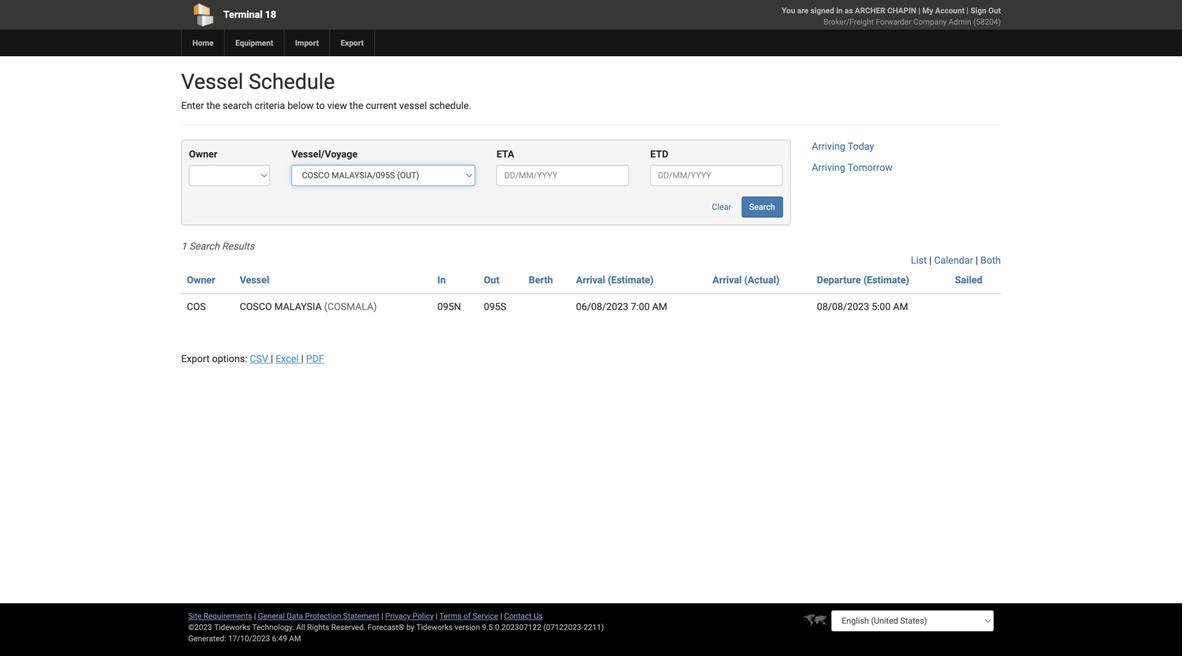 Task type: locate. For each thing, give the bounding box(es) containing it.
vessel up cosco
[[240, 274, 269, 286]]

1 horizontal spatial am
[[652, 301, 667, 313]]

account
[[935, 6, 965, 15]]

home
[[192, 38, 214, 47]]

owner link
[[187, 274, 215, 286]]

2 arrival from the left
[[712, 274, 742, 286]]

1 vertical spatial search
[[189, 241, 219, 252]]

of
[[463, 612, 471, 621]]

am right 5:00 at top
[[893, 301, 908, 313]]

(cosmala)
[[324, 301, 377, 313]]

1 vertical spatial export
[[181, 353, 210, 365]]

vessel
[[181, 69, 243, 94], [240, 274, 269, 286]]

import link
[[284, 30, 329, 56]]

9.5.0.202307122
[[482, 623, 541, 632]]

out
[[988, 6, 1001, 15], [484, 274, 499, 286]]

vessel for vessel
[[240, 274, 269, 286]]

arrival
[[576, 274, 605, 286], [712, 274, 742, 286]]

(estimate) up 06/08/2023 7:00 am
[[608, 274, 654, 286]]

1 vertical spatial arriving
[[812, 162, 845, 173]]

malaysia
[[274, 301, 322, 313]]

you are signed in as archer chapin | my account | sign out broker/freight forwarder company admin (58204)
[[782, 6, 1001, 26]]

arriving up arriving tomorrow link
[[812, 141, 845, 152]]

owner down "enter"
[[189, 148, 217, 160]]

| up forecast®
[[381, 612, 383, 621]]

owner up cos
[[187, 274, 215, 286]]

calendar
[[934, 255, 973, 266]]

1 (estimate) from the left
[[608, 274, 654, 286]]

both link
[[980, 255, 1001, 266]]

am
[[652, 301, 667, 313], [893, 301, 908, 313], [289, 634, 301, 643]]

cosco
[[240, 301, 272, 313]]

am right 7:00
[[652, 301, 667, 313]]

out up (58204)
[[988, 6, 1001, 15]]

| up 9.5.0.202307122
[[500, 612, 502, 621]]

export link
[[329, 30, 374, 56]]

schedule
[[249, 69, 335, 94]]

| right 'list'
[[929, 255, 932, 266]]

0 vertical spatial search
[[749, 202, 775, 212]]

the right "enter"
[[206, 100, 220, 112]]

(estimate) up 5:00 at top
[[863, 274, 909, 286]]

arrival (actual) link
[[712, 274, 780, 286]]

cosco malaysia (cosmala)
[[240, 301, 377, 313]]

0 vertical spatial arriving
[[812, 141, 845, 152]]

0 horizontal spatial (estimate)
[[608, 274, 654, 286]]

contact
[[504, 612, 532, 621]]

2 (estimate) from the left
[[863, 274, 909, 286]]

06/08/2023
[[576, 301, 628, 313]]

1 horizontal spatial search
[[749, 202, 775, 212]]

in
[[836, 6, 843, 15]]

0 horizontal spatial arrival
[[576, 274, 605, 286]]

export inside export link
[[341, 38, 364, 47]]

(estimate)
[[608, 274, 654, 286], [863, 274, 909, 286]]

my account link
[[922, 6, 965, 15]]

arrival (estimate)
[[576, 274, 654, 286]]

search
[[749, 202, 775, 212], [189, 241, 219, 252]]

you
[[782, 6, 795, 15]]

my
[[922, 6, 933, 15]]

2 arriving from the top
[[812, 162, 845, 173]]

export for export
[[341, 38, 364, 47]]

am down 'all'
[[289, 634, 301, 643]]

1 vertical spatial vessel
[[240, 274, 269, 286]]

| right the csv
[[271, 353, 273, 365]]

1 horizontal spatial the
[[349, 100, 363, 112]]

6:49
[[272, 634, 287, 643]]

(estimate) for arrival (estimate)
[[608, 274, 654, 286]]

search inside 1 search results list | calendar | both
[[189, 241, 219, 252]]

06/08/2023 7:00 am
[[576, 301, 667, 313]]

1 horizontal spatial out
[[988, 6, 1001, 15]]

2211)
[[583, 623, 604, 632]]

search
[[223, 100, 252, 112]]

terminal 18
[[223, 9, 276, 20]]

search right 1
[[189, 241, 219, 252]]

1 the from the left
[[206, 100, 220, 112]]

criteria
[[255, 100, 285, 112]]

0 horizontal spatial export
[[181, 353, 210, 365]]

0 vertical spatial vessel
[[181, 69, 243, 94]]

1 horizontal spatial arrival
[[712, 274, 742, 286]]

search right the clear
[[749, 202, 775, 212]]

import
[[295, 38, 319, 47]]

clear
[[712, 202, 731, 212]]

am for 06/08/2023 7:00 am
[[652, 301, 667, 313]]

|
[[918, 6, 920, 15], [967, 6, 969, 15], [929, 255, 932, 266], [976, 255, 978, 266], [271, 353, 273, 365], [301, 353, 304, 365], [254, 612, 256, 621], [381, 612, 383, 621], [436, 612, 438, 621], [500, 612, 502, 621]]

arriving tomorrow link
[[812, 162, 892, 173]]

0 horizontal spatial am
[[289, 634, 301, 643]]

1 arriving from the top
[[812, 141, 845, 152]]

sign out link
[[971, 6, 1001, 15]]

excel link
[[276, 353, 301, 365]]

site requirements link
[[188, 612, 252, 621]]

departure
[[817, 274, 861, 286]]

arriving for arriving today
[[812, 141, 845, 152]]

2 the from the left
[[349, 100, 363, 112]]

out up 095s
[[484, 274, 499, 286]]

home link
[[181, 30, 224, 56]]

arrival down 1 search results list | calendar | both at top
[[576, 274, 605, 286]]

ETA text field
[[496, 165, 629, 186]]

vessel up "enter"
[[181, 69, 243, 94]]

0 vertical spatial out
[[988, 6, 1001, 15]]

terms of service link
[[439, 612, 498, 621]]

| up tideworks
[[436, 612, 438, 621]]

vessel inside vessel schedule enter the search criteria below to view the current vessel schedule.
[[181, 69, 243, 94]]

technology.
[[252, 623, 294, 632]]

(actual)
[[744, 274, 780, 286]]

am for 08/08/2023 5:00 am
[[893, 301, 908, 313]]

search inside button
[[749, 202, 775, 212]]

signed
[[810, 6, 834, 15]]

arriving down arriving today
[[812, 162, 845, 173]]

5:00
[[872, 301, 891, 313]]

1 search results list | calendar | both
[[181, 241, 1001, 266]]

all
[[296, 623, 305, 632]]

2 horizontal spatial am
[[893, 301, 908, 313]]

1 horizontal spatial export
[[341, 38, 364, 47]]

sailed link
[[955, 274, 982, 286]]

0 vertical spatial export
[[341, 38, 364, 47]]

0 horizontal spatial search
[[189, 241, 219, 252]]

| left both link
[[976, 255, 978, 266]]

search button
[[742, 197, 783, 218]]

contact us link
[[504, 612, 543, 621]]

equipment
[[235, 38, 273, 47]]

095n
[[437, 301, 461, 313]]

0 horizontal spatial the
[[206, 100, 220, 112]]

privacy
[[385, 612, 411, 621]]

terminal
[[223, 9, 263, 20]]

export down terminal 18 link
[[341, 38, 364, 47]]

vessel
[[399, 100, 427, 112]]

arriving
[[812, 141, 845, 152], [812, 162, 845, 173]]

below
[[287, 100, 314, 112]]

1 horizontal spatial (estimate)
[[863, 274, 909, 286]]

arrival left (actual)
[[712, 274, 742, 286]]

0 horizontal spatial out
[[484, 274, 499, 286]]

1 arrival from the left
[[576, 274, 605, 286]]

pdf link
[[306, 353, 324, 365]]

the right view
[[349, 100, 363, 112]]

ETD text field
[[650, 165, 783, 186]]

| left sign
[[967, 6, 969, 15]]

1 vertical spatial out
[[484, 274, 499, 286]]

calendar link
[[934, 255, 973, 266]]

export left options:
[[181, 353, 210, 365]]



Task type: vqa. For each thing, say whether or not it's contained in the screenshot.
Export's Export
yes



Task type: describe. For each thing, give the bounding box(es) containing it.
1 vertical spatial owner
[[187, 274, 215, 286]]

protection
[[305, 612, 341, 621]]

us
[[534, 612, 543, 621]]

forecast®
[[368, 623, 404, 632]]

08/08/2023 5:00 am
[[817, 301, 908, 313]]

list link
[[911, 255, 927, 266]]

out inside you are signed in as archer chapin | my account | sign out broker/freight forwarder company admin (58204)
[[988, 6, 1001, 15]]

17/10/2023
[[228, 634, 270, 643]]

vessel for vessel schedule enter the search criteria below to view the current vessel schedule.
[[181, 69, 243, 94]]

admin
[[949, 17, 971, 26]]

berth
[[529, 274, 553, 286]]

arrival for arrival (estimate)
[[576, 274, 605, 286]]

as
[[845, 6, 853, 15]]

data
[[287, 612, 303, 621]]

today
[[848, 141, 874, 152]]

7:00
[[631, 301, 650, 313]]

csv
[[250, 353, 268, 365]]

arrival (actual)
[[712, 274, 780, 286]]

pdf
[[306, 353, 324, 365]]

terms
[[439, 612, 462, 621]]

options:
[[212, 353, 247, 365]]

reserved.
[[331, 623, 366, 632]]

rights
[[307, 623, 329, 632]]

am inside site requirements | general data protection statement | privacy policy | terms of service | contact us ©2023 tideworks technology. all rights reserved. forecast® by tideworks version 9.5.0.202307122 (07122023-2211) generated: 17/10/2023 6:49 am
[[289, 634, 301, 643]]

broker/freight
[[824, 17, 874, 26]]

0 vertical spatial owner
[[189, 148, 217, 160]]

generated:
[[188, 634, 226, 643]]

eta
[[496, 148, 514, 160]]

version
[[455, 623, 480, 632]]

current
[[366, 100, 397, 112]]

08/08/2023
[[817, 301, 869, 313]]

service
[[473, 612, 498, 621]]

csv link
[[250, 353, 271, 365]]

arrival (estimate) link
[[576, 274, 654, 286]]

clear button
[[704, 197, 739, 218]]

enter
[[181, 100, 204, 112]]

sign
[[971, 6, 986, 15]]

in link
[[437, 274, 446, 286]]

both
[[980, 255, 1001, 266]]

in
[[437, 274, 446, 286]]

| left the my
[[918, 6, 920, 15]]

vessel schedule enter the search criteria below to view the current vessel schedule.
[[181, 69, 471, 112]]

18
[[265, 9, 276, 20]]

arrival for arrival (actual)
[[712, 274, 742, 286]]

095s
[[484, 301, 506, 313]]

view
[[327, 100, 347, 112]]

arriving today link
[[812, 141, 874, 152]]

departure (estimate)
[[817, 274, 909, 286]]

statement
[[343, 612, 379, 621]]

excel
[[276, 353, 299, 365]]

©2023 tideworks
[[188, 623, 250, 632]]

(07122023-
[[543, 623, 583, 632]]

1
[[181, 241, 187, 252]]

by
[[406, 623, 414, 632]]

chapin
[[887, 6, 916, 15]]

vessel/voyage
[[291, 148, 358, 160]]

privacy policy link
[[385, 612, 434, 621]]

export options: csv | excel | pdf
[[181, 353, 324, 365]]

arriving for arriving tomorrow
[[812, 162, 845, 173]]

vessel link
[[240, 274, 269, 286]]

(estimate) for departure (estimate)
[[863, 274, 909, 286]]

forwarder
[[876, 17, 911, 26]]

equipment link
[[224, 30, 284, 56]]

general data protection statement link
[[258, 612, 379, 621]]

are
[[797, 6, 808, 15]]

out link
[[484, 274, 499, 286]]

tomorrow
[[848, 162, 892, 173]]

(58204)
[[973, 17, 1001, 26]]

company
[[913, 17, 947, 26]]

| left general
[[254, 612, 256, 621]]

list
[[911, 255, 927, 266]]

berth link
[[529, 274, 553, 286]]

schedule.
[[429, 100, 471, 112]]

etd
[[650, 148, 668, 160]]

terminal 18 link
[[181, 0, 510, 30]]

arriving today
[[812, 141, 874, 152]]

site requirements | general data protection statement | privacy policy | terms of service | contact us ©2023 tideworks technology. all rights reserved. forecast® by tideworks version 9.5.0.202307122 (07122023-2211) generated: 17/10/2023 6:49 am
[[188, 612, 604, 643]]

to
[[316, 100, 325, 112]]

results
[[222, 241, 254, 252]]

sailed
[[955, 274, 982, 286]]

export for export options: csv | excel | pdf
[[181, 353, 210, 365]]

| left pdf link
[[301, 353, 304, 365]]

requirements
[[203, 612, 252, 621]]

archer
[[855, 6, 885, 15]]



